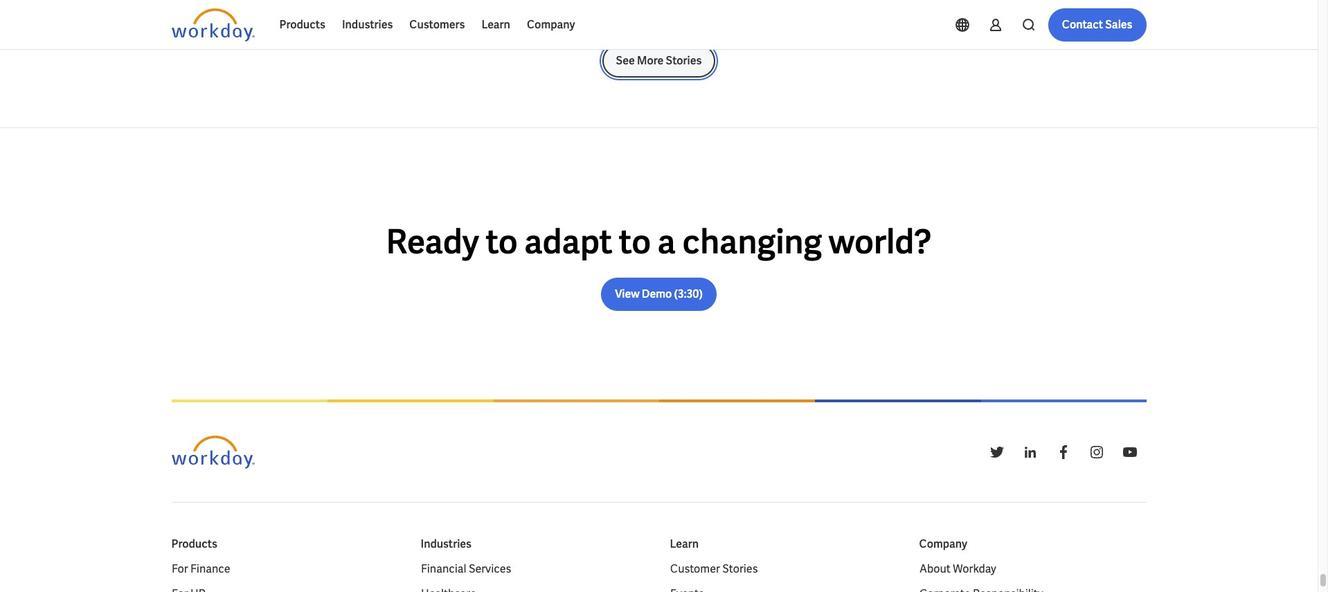 Task type: locate. For each thing, give the bounding box(es) containing it.
4 list item from the left
[[919, 586, 1146, 592]]

1 vertical spatial learn
[[670, 537, 699, 551]]

industries
[[342, 17, 393, 32], [421, 537, 472, 551]]

0 horizontal spatial stories
[[666, 53, 702, 68]]

0 vertical spatial more
[[475, 15, 498, 28]]

stories
[[666, 53, 702, 68], [722, 561, 758, 576]]

topic
[[182, 15, 206, 28]]

1 vertical spatial products
[[171, 537, 217, 551]]

0 horizontal spatial company
[[527, 17, 575, 32]]

1 go to the homepage image from the top
[[171, 8, 254, 42]]

stories inside button
[[666, 53, 702, 68]]

to
[[486, 220, 518, 263], [619, 220, 651, 263]]

list item for customer stories
[[670, 586, 897, 592]]

1 horizontal spatial industries
[[421, 537, 472, 551]]

0 vertical spatial products
[[279, 17, 325, 32]]

0 horizontal spatial more
[[475, 15, 498, 28]]

products up for finance on the left bottom
[[171, 537, 217, 551]]

more right customers
[[475, 15, 498, 28]]

adapt
[[524, 220, 612, 263]]

0 vertical spatial company
[[527, 17, 575, 32]]

1 vertical spatial industries
[[421, 537, 472, 551]]

for
[[171, 561, 188, 576]]

0 horizontal spatial industries
[[342, 17, 393, 32]]

stories inside list
[[722, 561, 758, 576]]

clear all
[[541, 15, 578, 28]]

more right see
[[637, 53, 664, 68]]

1 vertical spatial go to the homepage image
[[171, 435, 254, 469]]

learn
[[482, 17, 510, 32], [670, 537, 699, 551]]

learn up customer
[[670, 537, 699, 551]]

1 to from the left
[[486, 220, 518, 263]]

1 horizontal spatial company
[[919, 537, 967, 551]]

1 horizontal spatial learn
[[670, 537, 699, 551]]

0 horizontal spatial learn
[[482, 17, 510, 32]]

go to the homepage image
[[171, 8, 254, 42], [171, 435, 254, 469]]

1 list item from the left
[[171, 586, 398, 592]]

list item for for finance
[[171, 586, 398, 592]]

0 vertical spatial go to the homepage image
[[171, 8, 254, 42]]

1 vertical spatial company
[[919, 537, 967, 551]]

customer stories
[[670, 561, 758, 576]]

1 vertical spatial stories
[[722, 561, 758, 576]]

industry
[[256, 15, 293, 28]]

business outcome
[[343, 15, 425, 28]]

customer stories list
[[670, 561, 897, 592]]

1 horizontal spatial more
[[637, 53, 664, 68]]

topic button
[[171, 8, 234, 35]]

0 vertical spatial learn
[[482, 17, 510, 32]]

0 vertical spatial industries
[[342, 17, 393, 32]]

clear
[[541, 15, 565, 28]]

0 horizontal spatial products
[[171, 537, 217, 551]]

1 horizontal spatial to
[[619, 220, 651, 263]]

to left the a
[[619, 220, 651, 263]]

company
[[527, 17, 575, 32], [919, 537, 967, 551]]

financial services list
[[421, 561, 648, 592]]

go to linkedin image
[[1022, 444, 1038, 460]]

industries button
[[334, 8, 401, 42]]

2 to from the left
[[619, 220, 651, 263]]

Search Customer Stories text field
[[950, 9, 1119, 33]]

for finance link
[[171, 561, 230, 577]]

contact
[[1062, 17, 1103, 32]]

learn button
[[473, 8, 519, 42]]

learn left company dropdown button
[[482, 17, 510, 32]]

products
[[279, 17, 325, 32], [171, 537, 217, 551]]

more inside the see more stories button
[[637, 53, 664, 68]]

to left the adapt
[[486, 220, 518, 263]]

products left the business
[[279, 17, 325, 32]]

0 vertical spatial stories
[[666, 53, 702, 68]]

outcome
[[384, 15, 425, 28]]

list item for about workday
[[919, 586, 1146, 592]]

about workday link
[[919, 561, 996, 577]]

company inside dropdown button
[[527, 17, 575, 32]]

stories right see
[[666, 53, 702, 68]]

0 horizontal spatial to
[[486, 220, 518, 263]]

1 vertical spatial more
[[637, 53, 664, 68]]

list item
[[171, 586, 398, 592], [421, 586, 648, 592], [670, 586, 897, 592], [919, 586, 1146, 592]]

for finance
[[171, 561, 230, 576]]

2 go to the homepage image from the top
[[171, 435, 254, 469]]

business
[[343, 15, 382, 28]]

go to youtube image
[[1121, 444, 1138, 460]]

stories right customer
[[722, 561, 758, 576]]

2 list item from the left
[[421, 586, 648, 592]]

1 horizontal spatial products
[[279, 17, 325, 32]]

3 list item from the left
[[670, 586, 897, 592]]

more
[[475, 15, 498, 28], [637, 53, 664, 68]]

1 horizontal spatial stories
[[722, 561, 758, 576]]



Task type: describe. For each thing, give the bounding box(es) containing it.
company button
[[519, 8, 583, 42]]

view demo (3:30)
[[615, 287, 703, 301]]

industries inside industries dropdown button
[[342, 17, 393, 32]]

see
[[616, 53, 635, 68]]

ready to adapt to a changing world?
[[386, 220, 932, 263]]

changing
[[682, 220, 822, 263]]

more inside more 'button'
[[475, 15, 498, 28]]

view
[[615, 287, 640, 301]]

go to the homepage image for learn
[[171, 435, 254, 469]]

about workday
[[919, 561, 996, 576]]

learn inside dropdown button
[[482, 17, 510, 32]]

financial
[[421, 561, 466, 576]]

sales
[[1105, 17, 1132, 32]]

a
[[658, 220, 676, 263]]

for finance list
[[171, 561, 398, 592]]

finance
[[190, 561, 230, 576]]

financial services link
[[421, 561, 511, 577]]

customer stories link
[[670, 561, 758, 577]]

industry button
[[245, 8, 320, 35]]

demo
[[642, 287, 672, 301]]

go to the homepage image for ready to adapt to a changing world?
[[171, 8, 254, 42]]

go to twitter image
[[988, 444, 1005, 460]]

workday
[[953, 561, 996, 576]]

world?
[[829, 220, 932, 263]]

financial services
[[421, 561, 511, 576]]

all
[[567, 15, 578, 28]]

products inside dropdown button
[[279, 17, 325, 32]]

about workday list
[[919, 561, 1146, 592]]

customers button
[[401, 8, 473, 42]]

customers
[[409, 17, 465, 32]]

contact sales
[[1062, 17, 1132, 32]]

clear all button
[[537, 8, 582, 35]]

about
[[919, 561, 950, 576]]

see more stories
[[616, 53, 702, 68]]

more button
[[464, 8, 526, 35]]

contact sales link
[[1048, 8, 1146, 42]]

go to facebook image
[[1055, 444, 1072, 460]]

business outcome button
[[331, 8, 453, 35]]

customer
[[670, 561, 720, 576]]

(3:30)
[[674, 287, 703, 301]]

list item for financial services
[[421, 586, 648, 592]]

see more stories button
[[602, 44, 716, 77]]

view demo (3:30) link
[[601, 278, 717, 311]]

ready
[[386, 220, 479, 263]]

services
[[468, 561, 511, 576]]

go to instagram image
[[1088, 444, 1105, 460]]

products button
[[271, 8, 334, 42]]



Task type: vqa. For each thing, say whether or not it's contained in the screenshot.
Financial Services 'list'
yes



